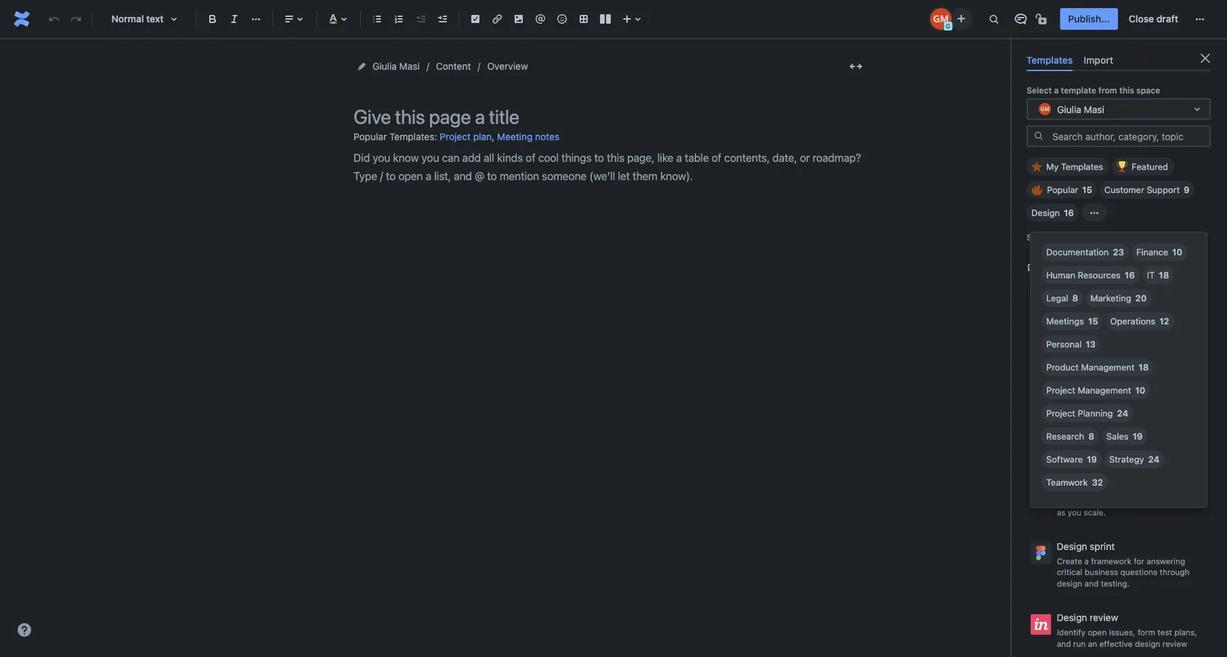 Task type: vqa. For each thing, say whether or not it's contained in the screenshot.


Task type: locate. For each thing, give the bounding box(es) containing it.
design
[[1032, 208, 1060, 218], [1057, 469, 1088, 480], [1057, 541, 1088, 552], [1057, 612, 1088, 623]]

meeting right ,
[[497, 131, 533, 142]]

giulia masi right the move this page icon
[[373, 61, 420, 72]]

16 left it
[[1125, 270, 1136, 280]]

your down take
[[1148, 376, 1164, 385]]

0 horizontal spatial the
[[1105, 436, 1117, 445]]

and inside design sprint create a framework for answering critical business questions through design and testing.
[[1085, 579, 1099, 588]]

0 horizontal spatial 8
[[1073, 293, 1079, 303]]

19 for software 19
[[1088, 454, 1098, 464]]

0 vertical spatial popular
[[354, 131, 387, 142]]

1 vertical spatial your
[[1148, 376, 1164, 385]]

align left image
[[281, 11, 297, 27]]

undo ⌘z image
[[46, 11, 62, 27]]

popular left templates:
[[354, 131, 387, 142]]

design inside design systems create a design system to help stay aligned and consistent across assets as you scale.
[[1092, 485, 1117, 494]]

my
[[1047, 162, 1059, 172]]

product management 18
[[1047, 362, 1149, 372]]

0 horizontal spatial meeting
[[497, 131, 533, 142]]

going
[[1072, 436, 1093, 445]]

of right "end"
[[1136, 436, 1144, 445]]

18 right it
[[1160, 270, 1170, 280]]

take
[[1142, 364, 1159, 374]]

0 vertical spatial management
[[1082, 362, 1135, 372]]

report
[[1143, 409, 1170, 420]]

across
[[1146, 496, 1171, 506]]

1 vertical spatial share
[[1131, 425, 1152, 434]]

2 vertical spatial design
[[1136, 639, 1161, 649]]

giulia masi
[[373, 61, 420, 72], [1058, 104, 1105, 115]]

create inside design sprint create a framework for answering critical business questions through design and testing.
[[1057, 556, 1083, 566]]

plan left meeting notes "button"
[[473, 131, 492, 142]]

giulia down "template"
[[1058, 104, 1082, 115]]

15
[[1083, 185, 1093, 195], [1089, 316, 1099, 326]]

1 horizontal spatial 10
[[1173, 247, 1183, 257]]

share inside meeting notes set meeting agendas, take notes, and share action items with your team.
[[1057, 376, 1078, 385]]

human resources 16
[[1047, 270, 1136, 280]]

1 vertical spatial 16
[[1125, 270, 1136, 280]]

1 vertical spatial 15
[[1089, 316, 1099, 326]]

the down how on the bottom right of page
[[1146, 436, 1158, 445]]

your
[[1057, 315, 1074, 325], [1148, 376, 1164, 385]]

share down 'set'
[[1057, 376, 1078, 385]]

0 horizontal spatial popular
[[354, 131, 387, 142]]

a inside design sprint create a framework for answering critical business questions through design and testing.
[[1085, 556, 1089, 566]]

1 horizontal spatial 19
[[1133, 431, 1143, 441]]

1 horizontal spatial 18
[[1160, 270, 1170, 280]]

let
[[1057, 425, 1069, 434]]

1 horizontal spatial plan
[[1091, 288, 1110, 300]]

design inside design review identify open issues, form test plans, and run an effective design review
[[1057, 612, 1088, 623]]

0 vertical spatial meeting
[[497, 131, 533, 142]]

help image
[[16, 622, 33, 638]]

0 horizontal spatial 19
[[1088, 454, 1098, 464]]

your down define,
[[1057, 315, 1074, 325]]

19
[[1133, 431, 1143, 441], [1088, 454, 1098, 464]]

8 up define,
[[1073, 293, 1079, 303]]

review
[[1090, 612, 1119, 623], [1163, 639, 1188, 649]]

1 vertical spatial 19
[[1088, 454, 1098, 464]]

Search author, category, topic field
[[1049, 127, 1210, 146]]

help
[[1159, 485, 1175, 494]]

and inside meeting notes set meeting agendas, take notes, and share action items with your team.
[[1187, 364, 1201, 374]]

templates:
[[390, 131, 437, 142]]

documentation 23
[[1047, 247, 1125, 257]]

1 vertical spatial masi
[[1085, 104, 1105, 115]]

outdent ⇧tab image
[[413, 11, 429, 27]]

0 horizontal spatial review
[[1090, 612, 1119, 623]]

design up the by
[[1032, 208, 1060, 218]]

1 horizontal spatial popular
[[1048, 185, 1079, 195]]

star project plan image
[[1197, 285, 1213, 301]]

management down 'items'
[[1078, 385, 1132, 395]]

giulia masi down "template"
[[1058, 104, 1105, 115]]

project inside project plan define, scope, and plan milestones for your next project.
[[1057, 288, 1088, 300]]

0 vertical spatial masi
[[400, 61, 420, 72]]

for up questions
[[1134, 556, 1145, 566]]

1 vertical spatial giulia
[[1058, 104, 1082, 115]]

1 vertical spatial notes
[[1096, 349, 1120, 360]]

16 left more categories image
[[1064, 208, 1075, 218]]

1 vertical spatial for
[[1134, 556, 1145, 566]]

how
[[1154, 425, 1169, 434]]

0 horizontal spatial your
[[1057, 315, 1074, 325]]

0 vertical spatial create
[[1057, 485, 1083, 494]]

support
[[1147, 185, 1180, 195]]

a right select
[[1055, 86, 1059, 95]]

select a template from this space
[[1027, 86, 1161, 95]]

1 vertical spatial 8
[[1089, 431, 1095, 441]]

design down form
[[1136, 639, 1161, 649]]

1 create from the top
[[1057, 485, 1083, 494]]

1 horizontal spatial meeting
[[1057, 349, 1093, 360]]

0 vertical spatial 24
[[1118, 408, 1129, 418]]

0 vertical spatial plan
[[473, 131, 492, 142]]

templates up select
[[1027, 54, 1074, 65]]

0 vertical spatial for
[[1193, 304, 1203, 314]]

finance
[[1137, 247, 1169, 257]]

1 vertical spatial a
[[1085, 485, 1089, 494]]

the
[[1105, 436, 1117, 445], [1146, 436, 1158, 445]]

week
[[1088, 409, 1111, 420]]

project.
[[1095, 315, 1124, 325]]

popular for popular
[[1048, 185, 1079, 195]]

0 horizontal spatial notes
[[535, 131, 560, 142]]

create up the critical
[[1057, 556, 1083, 566]]

management up 'items'
[[1082, 362, 1135, 372]]

a inside design systems create a design system to help stay aligned and consistent across assets as you scale.
[[1085, 485, 1089, 494]]

popular templates: project plan , meeting notes
[[354, 131, 560, 142]]

None text field
[[1037, 102, 1040, 116]]

review up open
[[1090, 612, 1119, 623]]

19 right sales
[[1133, 431, 1143, 441]]

status
[[1113, 409, 1140, 420]]

0 vertical spatial design
[[1092, 485, 1117, 494]]

displaying all 130 templates.
[[1028, 262, 1154, 273]]

design inside design sprint create a framework for answering critical business questions through design and testing.
[[1057, 541, 1088, 552]]

overview link
[[488, 58, 528, 75]]

0 vertical spatial share
[[1057, 376, 1078, 385]]

design sprint create a framework for answering critical business questions through design and testing.
[[1057, 541, 1190, 588]]

meeting notes set meeting agendas, take notes, and share action items with your team.
[[1057, 349, 1201, 385]]

numbered list ⌘⇧7 image
[[391, 11, 407, 27]]

1 vertical spatial plan
[[1091, 288, 1110, 300]]

15 up more categories image
[[1083, 185, 1093, 195]]

share for status
[[1131, 425, 1152, 434]]

a up "business" at the right of the page
[[1085, 556, 1089, 566]]

sort by
[[1027, 233, 1056, 242]]

human
[[1047, 270, 1076, 280]]

and down identify
[[1057, 639, 1072, 649]]

tab list containing templates
[[1022, 49, 1217, 71]]

1 the from the left
[[1105, 436, 1117, 445]]

design inside design review identify open issues, form test plans, and run an effective design review
[[1136, 639, 1161, 649]]

1 vertical spatial design
[[1057, 579, 1083, 588]]

find and replace image
[[986, 11, 1002, 27]]

project up define,
[[1057, 288, 1088, 300]]

0 vertical spatial 10
[[1173, 247, 1183, 257]]

2 vertical spatial a
[[1085, 556, 1089, 566]]

plan up scope,
[[1091, 288, 1110, 300]]

1 horizontal spatial for
[[1193, 304, 1203, 314]]

meeting notes button
[[497, 126, 560, 148]]

0 vertical spatial 19
[[1133, 431, 1143, 441]]

star design systems image
[[1197, 465, 1213, 482]]

and down star meeting notes icon
[[1187, 364, 1201, 374]]

design down systems
[[1092, 485, 1117, 494]]

0 horizontal spatial 24
[[1118, 408, 1129, 418]]

and down "marketing 20"
[[1115, 304, 1129, 314]]

design up identify
[[1057, 612, 1088, 623]]

templates
[[1027, 54, 1074, 65], [1062, 162, 1104, 172]]

1 vertical spatial giulia masi
[[1058, 104, 1105, 115]]

popular inside popular templates: project plan , meeting notes
[[354, 131, 387, 142]]

design down the "software 19"
[[1057, 469, 1088, 480]]

plan down 20
[[1131, 304, 1147, 314]]

masi left content
[[400, 61, 420, 72]]

giulia right the move this page icon
[[373, 61, 397, 72]]

0 vertical spatial templates
[[1027, 54, 1074, 65]]

1 vertical spatial 10
[[1136, 385, 1146, 395]]

0 vertical spatial notes
[[535, 131, 560, 142]]

content link
[[436, 58, 471, 75]]

1 vertical spatial review
[[1163, 639, 1188, 649]]

0 vertical spatial your
[[1057, 315, 1074, 325]]

design inside design systems create a design system to help stay aligned and consistent across assets as you scale.
[[1057, 469, 1088, 480]]

0 vertical spatial giulia
[[373, 61, 397, 72]]

masi
[[400, 61, 420, 72], [1085, 104, 1105, 115]]

a left "32"
[[1085, 485, 1089, 494]]

items
[[1106, 376, 1127, 385]]

meeting up product at bottom
[[1057, 349, 1093, 360]]

and inside design review identify open issues, form test plans, and run an effective design review
[[1057, 639, 1072, 649]]

create for design systems
[[1057, 485, 1083, 494]]

0 horizontal spatial plan
[[473, 131, 492, 142]]

create up aligned at the right of the page
[[1057, 485, 1083, 494]]

business
[[1085, 568, 1119, 577]]

template
[[1061, 86, 1097, 95]]

italic ⌘i image
[[226, 11, 243, 27]]

2 create from the top
[[1057, 556, 1083, 566]]

sales 19
[[1107, 431, 1143, 441]]

from
[[1099, 86, 1118, 95]]

0 horizontal spatial share
[[1057, 376, 1078, 385]]

1 horizontal spatial 8
[[1089, 431, 1095, 441]]

notes right ,
[[535, 131, 560, 142]]

teamwork
[[1047, 477, 1089, 488]]

stay
[[1177, 485, 1193, 494]]

management
[[1082, 362, 1135, 372], [1078, 385, 1132, 395]]

templates right my
[[1062, 162, 1104, 172]]

0 vertical spatial 16
[[1064, 208, 1075, 218]]

1 vertical spatial templates
[[1062, 162, 1104, 172]]

normal text button
[[98, 4, 190, 34]]

and down "business" at the right of the page
[[1085, 579, 1099, 588]]

popular down my templates button
[[1048, 185, 1079, 195]]

24 right strategy
[[1149, 454, 1160, 464]]

1 horizontal spatial share
[[1131, 425, 1152, 434]]

operations 12
[[1111, 316, 1170, 326]]

tab list
[[1022, 49, 1217, 71]]

design down the critical
[[1057, 579, 1083, 588]]

meeting inside popular templates: project plan , meeting notes
[[497, 131, 533, 142]]

project left ,
[[440, 131, 471, 142]]

of
[[1077, 409, 1086, 420], [1136, 436, 1144, 445]]

1 horizontal spatial your
[[1148, 376, 1164, 385]]

masi down select a template from this space
[[1085, 104, 1105, 115]]

design
[[1092, 485, 1117, 494], [1057, 579, 1083, 588], [1136, 639, 1161, 649]]

1 horizontal spatial giulia
[[1058, 104, 1082, 115]]

0 horizontal spatial design
[[1057, 579, 1083, 588]]

2 horizontal spatial plan
[[1131, 304, 1147, 314]]

and
[[1115, 304, 1129, 314], [1187, 364, 1201, 374], [1087, 496, 1102, 506], [1085, 579, 1099, 588], [1057, 639, 1072, 649]]

issues,
[[1110, 628, 1136, 637]]

week.
[[1161, 436, 1183, 445]]

1 vertical spatial management
[[1078, 385, 1132, 395]]

10
[[1173, 247, 1183, 257], [1136, 385, 1146, 395]]

for down star project plan image
[[1193, 304, 1203, 314]]

1 horizontal spatial design
[[1092, 485, 1117, 494]]

1 horizontal spatial the
[[1146, 436, 1158, 445]]

notes inside popular templates: project plan , meeting notes
[[535, 131, 560, 142]]

0 horizontal spatial 10
[[1136, 385, 1146, 395]]

0 vertical spatial giulia masi
[[373, 61, 420, 72]]

close draft
[[1129, 13, 1179, 24]]

the down the members
[[1105, 436, 1117, 445]]

planning
[[1078, 408, 1114, 418]]

and up scale.
[[1087, 496, 1102, 506]]

star end of week status report image
[[1197, 405, 1213, 421]]

consistent
[[1104, 496, 1143, 506]]

invite to edit image
[[954, 11, 970, 27]]

a
[[1055, 86, 1059, 95], [1085, 485, 1089, 494], [1085, 556, 1089, 566]]

15 down scope,
[[1089, 316, 1099, 326]]

18 up with
[[1139, 362, 1149, 372]]

share for meeting
[[1057, 376, 1078, 385]]

2 horizontal spatial design
[[1136, 639, 1161, 649]]

,
[[492, 131, 495, 142]]

1 horizontal spatial 24
[[1149, 454, 1160, 464]]

0 vertical spatial 8
[[1073, 293, 1079, 303]]

mention image
[[533, 11, 549, 27]]

more image
[[1193, 11, 1209, 27]]

teamwork 32
[[1047, 477, 1104, 488]]

Give this page a title text field
[[354, 106, 869, 128]]

1 horizontal spatial notes
[[1096, 349, 1120, 360]]

24 up the members
[[1118, 408, 1129, 418]]

create inside design systems create a design system to help stay aligned and consistent across assets as you scale.
[[1057, 485, 1083, 494]]

1 vertical spatial of
[[1136, 436, 1144, 445]]

project inside popular templates: project plan , meeting notes
[[440, 131, 471, 142]]

8 left at
[[1089, 431, 1095, 441]]

1 vertical spatial create
[[1057, 556, 1083, 566]]

10 right finance at the right top of page
[[1173, 247, 1183, 257]]

0 vertical spatial of
[[1077, 409, 1086, 420]]

share up "end"
[[1131, 425, 1152, 434]]

project up let
[[1047, 408, 1076, 418]]

project
[[440, 131, 471, 142], [1057, 288, 1088, 300], [1047, 385, 1076, 395], [1047, 408, 1076, 418]]

1 horizontal spatial review
[[1163, 639, 1188, 649]]

marketing
[[1091, 293, 1132, 303]]

your inside project plan define, scope, and plan milestones for your next project.
[[1057, 315, 1074, 325]]

make page full-width image
[[848, 58, 865, 75]]

130
[[1088, 262, 1105, 273]]

questions
[[1121, 568, 1158, 577]]

0 horizontal spatial of
[[1077, 409, 1086, 420]]

1 vertical spatial meeting
[[1057, 349, 1093, 360]]

my templates
[[1047, 162, 1104, 172]]

19 for sales 19
[[1133, 431, 1143, 441]]

system
[[1119, 485, 1146, 494]]

of up "team"
[[1077, 409, 1086, 420]]

share inside end of week status report let team members share how things are going at the end of the week.
[[1131, 425, 1152, 434]]

1 vertical spatial popular
[[1048, 185, 1079, 195]]

design for design systems
[[1057, 469, 1088, 480]]

19 down at
[[1088, 454, 1098, 464]]

create
[[1057, 485, 1083, 494], [1057, 556, 1083, 566]]

define,
[[1057, 304, 1085, 314]]

0 horizontal spatial 18
[[1139, 362, 1149, 372]]

emoji image
[[554, 11, 571, 27]]

0 horizontal spatial masi
[[400, 61, 420, 72]]

0 horizontal spatial giulia masi
[[373, 61, 420, 72]]

open image
[[1190, 101, 1206, 117]]

design up the critical
[[1057, 541, 1088, 552]]

project down 'set'
[[1047, 385, 1076, 395]]

testing.
[[1102, 579, 1130, 588]]

review down test
[[1163, 639, 1188, 649]]

design review identify open issues, form test plans, and run an effective design review
[[1057, 612, 1198, 649]]

0 vertical spatial a
[[1055, 86, 1059, 95]]

notes up product management 18
[[1096, 349, 1120, 360]]

meetings
[[1047, 316, 1085, 326]]

0 horizontal spatial for
[[1134, 556, 1145, 566]]

popular
[[354, 131, 387, 142], [1048, 185, 1079, 195]]

answering
[[1147, 556, 1186, 566]]

10 down with
[[1136, 385, 1146, 395]]



Task type: describe. For each thing, give the bounding box(es) containing it.
and inside project plan define, scope, and plan milestones for your next project.
[[1115, 304, 1129, 314]]

confluence image
[[11, 8, 33, 30]]

your inside meeting notes set meeting agendas, take notes, and share action items with your team.
[[1148, 376, 1164, 385]]

research 8
[[1047, 431, 1095, 441]]

giulia masi image
[[931, 8, 952, 30]]

design for design
[[1032, 208, 1060, 218]]

strategy
[[1110, 454, 1145, 464]]

templates inside tab list
[[1027, 54, 1074, 65]]

displaying
[[1028, 262, 1073, 273]]

1 horizontal spatial masi
[[1085, 104, 1105, 115]]

import
[[1084, 54, 1114, 65]]

are
[[1057, 436, 1069, 445]]

layouts image
[[598, 11, 614, 27]]

resources
[[1078, 270, 1121, 280]]

strategy 24
[[1110, 454, 1160, 464]]

identify
[[1057, 628, 1086, 637]]

systems
[[1090, 469, 1126, 480]]

and inside design systems create a design system to help stay aligned and consistent across assets as you scale.
[[1087, 496, 1102, 506]]

action
[[1081, 376, 1104, 385]]

Main content area, start typing to enter text. text field
[[354, 148, 869, 186]]

framework
[[1092, 556, 1132, 566]]

run
[[1074, 639, 1086, 649]]

end
[[1120, 436, 1134, 445]]

critical
[[1057, 568, 1083, 577]]

management for product management
[[1082, 362, 1135, 372]]

personal 13
[[1047, 339, 1096, 349]]

meeting inside meeting notes set meeting agendas, take notes, and share action items with your team.
[[1057, 349, 1093, 360]]

select
[[1027, 86, 1052, 95]]

project for project planning
[[1047, 408, 1076, 418]]

legal
[[1047, 293, 1069, 303]]

plan inside popular templates: project plan , meeting notes
[[473, 131, 492, 142]]

scope,
[[1087, 304, 1112, 314]]

20
[[1136, 293, 1147, 303]]

things
[[1172, 425, 1195, 434]]

featured button
[[1113, 158, 1175, 176]]

confluence image
[[11, 8, 33, 30]]

meetings 15
[[1047, 316, 1099, 326]]

for inside project plan define, scope, and plan milestones for your next project.
[[1193, 304, 1203, 314]]

2 the from the left
[[1146, 436, 1158, 445]]

0 vertical spatial review
[[1090, 612, 1119, 623]]

1 vertical spatial 24
[[1149, 454, 1160, 464]]

finance 10
[[1137, 247, 1183, 257]]

project planning 24
[[1047, 408, 1129, 418]]

effective
[[1100, 639, 1133, 649]]

agendas,
[[1105, 364, 1140, 374]]

comment icon image
[[1013, 11, 1030, 27]]

indent tab image
[[434, 11, 451, 27]]

bold ⌘b image
[[205, 11, 221, 27]]

2 vertical spatial plan
[[1131, 304, 1147, 314]]

space
[[1137, 86, 1161, 95]]

12
[[1160, 316, 1170, 326]]

set
[[1057, 364, 1070, 374]]

add image, video, or file image
[[511, 11, 527, 27]]

move this page image
[[356, 61, 367, 72]]

0 horizontal spatial giulia
[[373, 61, 397, 72]]

design for design review
[[1057, 612, 1088, 623]]

test
[[1158, 628, 1173, 637]]

plans,
[[1175, 628, 1198, 637]]

table image
[[576, 11, 592, 27]]

management for project management
[[1078, 385, 1132, 395]]

customer
[[1105, 185, 1145, 195]]

sprint
[[1090, 541, 1115, 552]]

8 for legal 8
[[1073, 293, 1079, 303]]

design for design sprint
[[1057, 541, 1088, 552]]

software
[[1047, 454, 1083, 464]]

normal text
[[111, 13, 164, 24]]

for inside design sprint create a framework for answering critical business questions through design and testing.
[[1134, 556, 1145, 566]]

close templates and import image
[[1198, 50, 1214, 66]]

documentation
[[1047, 247, 1109, 257]]

research
[[1047, 431, 1085, 441]]

redo ⌘⇧z image
[[68, 11, 84, 27]]

scale.
[[1084, 507, 1107, 517]]

this
[[1120, 86, 1135, 95]]

1 horizontal spatial of
[[1136, 436, 1144, 445]]

project plan button
[[440, 126, 492, 148]]

to
[[1149, 485, 1156, 494]]

it
[[1148, 270, 1156, 280]]

0 vertical spatial 18
[[1160, 270, 1170, 280]]

a for design systems
[[1085, 485, 1089, 494]]

notes inside meeting notes set meeting agendas, take notes, and share action items with your team.
[[1096, 349, 1120, 360]]

23
[[1114, 247, 1125, 257]]

0 vertical spatial 15
[[1083, 185, 1093, 195]]

project management 10
[[1047, 385, 1146, 395]]

project for project plan
[[1057, 288, 1088, 300]]

more formatting image
[[248, 11, 264, 27]]

no restrictions image
[[1035, 11, 1051, 27]]

link image
[[489, 11, 505, 27]]

design inside design sprint create a framework for answering critical business questions through design and testing.
[[1057, 579, 1083, 588]]

open
[[1088, 628, 1107, 637]]

1 vertical spatial 18
[[1139, 362, 1149, 372]]

next
[[1077, 315, 1093, 325]]

notes,
[[1161, 364, 1185, 374]]

software 19
[[1047, 454, 1098, 464]]

an
[[1089, 639, 1098, 649]]

customer support 9
[[1105, 185, 1190, 195]]

1 horizontal spatial giulia masi
[[1058, 104, 1105, 115]]

close draft button
[[1121, 8, 1187, 30]]

0 horizontal spatial 16
[[1064, 208, 1075, 218]]

normal
[[111, 13, 144, 24]]

team.
[[1167, 376, 1188, 385]]

operations
[[1111, 316, 1156, 326]]

star meeting notes image
[[1197, 345, 1213, 361]]

1 horizontal spatial 16
[[1125, 270, 1136, 280]]

end of week status report let team members share how things are going at the end of the week.
[[1057, 409, 1195, 445]]

overview
[[488, 61, 528, 72]]

8 for research 8
[[1089, 431, 1095, 441]]

create for design sprint
[[1057, 556, 1083, 566]]

members
[[1093, 425, 1128, 434]]

form
[[1138, 628, 1156, 637]]

search icon image
[[1034, 131, 1045, 141]]

team
[[1072, 425, 1091, 434]]

a for design sprint
[[1085, 556, 1089, 566]]

project for project management
[[1047, 385, 1076, 395]]

project plan define, scope, and plan milestones for your next project.
[[1057, 288, 1203, 325]]

popular for popular templates: project plan , meeting notes
[[354, 131, 387, 142]]

bullet list ⌘⇧8 image
[[369, 11, 386, 27]]

at
[[1095, 436, 1103, 445]]

end
[[1057, 409, 1074, 420]]

more categories image
[[1087, 205, 1103, 221]]

templates inside button
[[1062, 162, 1104, 172]]

content
[[436, 61, 471, 72]]

personal
[[1047, 339, 1082, 349]]

product
[[1047, 362, 1079, 372]]

action item image
[[468, 11, 484, 27]]

32
[[1093, 477, 1104, 488]]

publish... button
[[1061, 8, 1119, 30]]

templates.
[[1108, 262, 1154, 273]]



